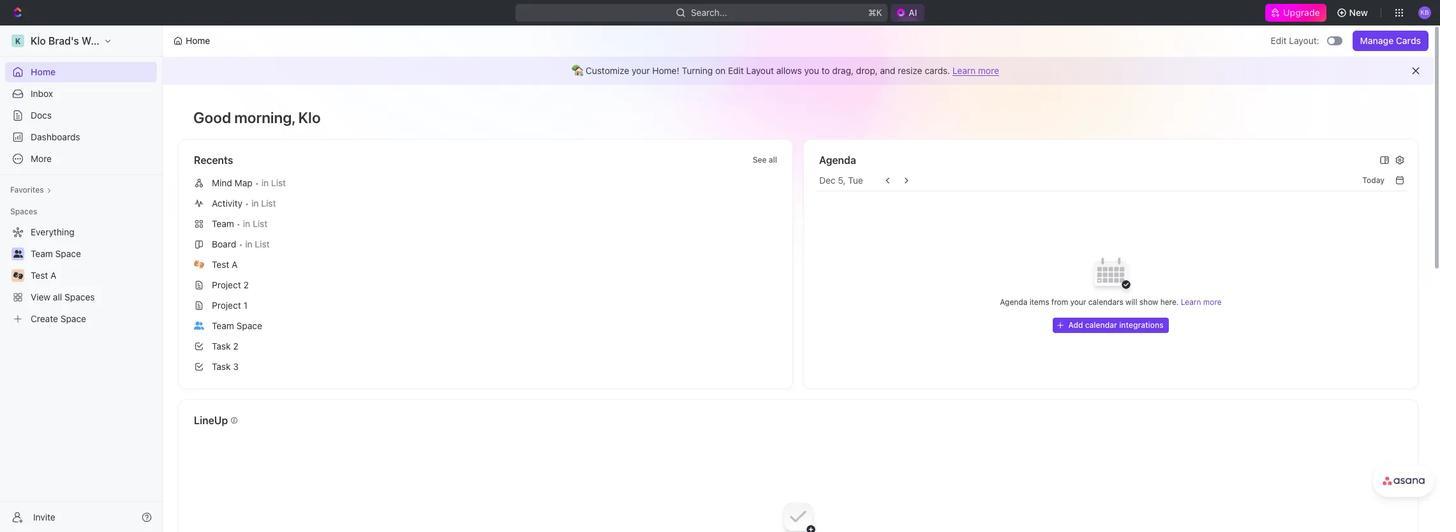 Task type: describe. For each thing, give the bounding box(es) containing it.
calendar
[[1085, 320, 1117, 330]]

board
[[212, 239, 236, 249]]

home!
[[652, 65, 679, 76]]

docs
[[31, 110, 52, 121]]

space down view all spaces 'link'
[[60, 313, 86, 324]]

home inside 'sidebar' navigation
[[31, 66, 56, 77]]

task for task 2
[[212, 341, 231, 352]]

kb button
[[1415, 3, 1435, 23]]

view all spaces
[[31, 292, 95, 302]]

turning
[[682, 65, 713, 76]]

favorites
[[10, 185, 44, 195]]

⌘k
[[868, 7, 882, 18]]

task 2 link
[[189, 336, 782, 357]]

1 horizontal spatial hands asl interpreting image
[[194, 260, 204, 268]]

everything link
[[5, 222, 154, 242]]

ai button
[[891, 4, 925, 22]]

create
[[31, 313, 58, 324]]

klo brad's workspace
[[31, 35, 135, 47]]

lineup
[[194, 415, 228, 426]]

all for view
[[53, 292, 62, 302]]

dec 5, tue
[[819, 175, 863, 186]]

activity • in list
[[212, 198, 276, 209]]

0 vertical spatial team space link
[[31, 244, 154, 264]]

🏡 customize your home! turning on edit layout allows you to drag, drop, and resize cards. learn more
[[572, 65, 999, 76]]

see
[[753, 155, 767, 165]]

manage cards
[[1360, 35, 1421, 46]]

test a link inside tree
[[31, 265, 154, 286]]

resize
[[898, 65, 922, 76]]

team inside 'sidebar' navigation
[[31, 248, 53, 259]]

1 horizontal spatial test a link
[[189, 255, 782, 275]]

dec 5, tue button
[[819, 175, 863, 186]]

🏡
[[572, 65, 583, 76]]

1 vertical spatial klo
[[298, 108, 321, 126]]

user group image inside 'sidebar' navigation
[[13, 250, 23, 258]]

a inside 'sidebar' navigation
[[50, 270, 56, 281]]

good morning, klo
[[193, 108, 321, 126]]

recents
[[194, 154, 233, 166]]

create space link
[[5, 309, 154, 329]]

alert containing 🏡 customize your home! turning on edit layout allows you to drag, drop, and resize cards.
[[163, 57, 1434, 85]]

project 2 link
[[189, 275, 782, 295]]

layout:
[[1289, 35, 1319, 46]]

add calendar integrations button
[[1053, 318, 1169, 333]]

today
[[1363, 175, 1385, 185]]

0 vertical spatial your
[[632, 65, 650, 76]]

klo brad's workspace, , element
[[11, 34, 24, 47]]

view all spaces link
[[5, 287, 154, 308]]

list for board
[[255, 239, 270, 249]]

morning,
[[234, 108, 295, 126]]

task 2
[[212, 341, 238, 352]]

• for board
[[239, 239, 243, 249]]

map
[[235, 177, 252, 188]]

favorites button
[[5, 182, 57, 198]]

customize
[[586, 65, 629, 76]]

docs link
[[5, 105, 157, 126]]

invite
[[33, 511, 55, 522]]

3
[[233, 361, 239, 372]]

tue
[[848, 175, 863, 186]]

space down everything link
[[55, 248, 81, 259]]

here.
[[1160, 297, 1179, 307]]

1 horizontal spatial home
[[186, 35, 210, 46]]

project 1
[[212, 300, 248, 311]]

ai
[[908, 7, 917, 18]]

new
[[1349, 7, 1368, 18]]

items
[[1030, 297, 1049, 307]]

klo inside 'sidebar' navigation
[[31, 35, 46, 47]]

manage cards button
[[1353, 31, 1429, 51]]

sidebar navigation
[[0, 26, 165, 532]]

mind
[[212, 177, 232, 188]]

test inside tree
[[31, 270, 48, 281]]

from
[[1051, 297, 1068, 307]]

edit layout:
[[1271, 35, 1319, 46]]

1 horizontal spatial team space link
[[189, 316, 782, 336]]

project 1 link
[[189, 295, 782, 316]]

• inside mind map • in list
[[255, 178, 259, 188]]

see all
[[753, 155, 777, 165]]

1
[[243, 300, 248, 311]]

brad's
[[48, 35, 79, 47]]

learn inside alert
[[953, 65, 976, 76]]

1 horizontal spatial team space
[[212, 320, 262, 331]]

inbox
[[31, 88, 53, 99]]

2 for task 2
[[233, 341, 238, 352]]

project 2
[[212, 279, 249, 290]]

task 3 link
[[189, 357, 782, 377]]

tree inside 'sidebar' navigation
[[5, 222, 157, 329]]

more button
[[5, 149, 157, 169]]

in for team
[[243, 218, 250, 229]]

1 horizontal spatial learn
[[1181, 297, 1201, 307]]

1 horizontal spatial your
[[1070, 297, 1086, 307]]

more inside alert
[[978, 65, 999, 76]]



Task type: locate. For each thing, give the bounding box(es) containing it.
0 horizontal spatial learn more link
[[953, 65, 999, 76]]

1 vertical spatial agenda
[[1000, 297, 1027, 307]]

agenda
[[819, 154, 856, 166], [1000, 297, 1027, 307]]

0 horizontal spatial agenda
[[819, 154, 856, 166]]

in down mind map • in list on the top of the page
[[251, 198, 259, 209]]

cards.
[[925, 65, 950, 76]]

1 horizontal spatial test
[[212, 259, 229, 270]]

test down board
[[212, 259, 229, 270]]

task 3
[[212, 361, 239, 372]]

list down mind map • in list on the top of the page
[[261, 198, 276, 209]]

in
[[261, 177, 269, 188], [251, 198, 259, 209], [243, 218, 250, 229], [245, 239, 252, 249]]

1 vertical spatial home
[[31, 66, 56, 77]]

learn
[[953, 65, 976, 76], [1181, 297, 1201, 307]]

learn more link
[[953, 65, 999, 76], [1181, 297, 1222, 307]]

learn right here.
[[1181, 297, 1201, 307]]

1 horizontal spatial user group image
[[194, 321, 204, 330]]

0 vertical spatial team
[[212, 218, 234, 229]]

1 vertical spatial learn more link
[[1181, 297, 1222, 307]]

in for board
[[245, 239, 252, 249]]

test a inside 'sidebar' navigation
[[31, 270, 56, 281]]

1 vertical spatial project
[[212, 300, 241, 311]]

list down team • in list
[[255, 239, 270, 249]]

2 up 1
[[243, 279, 249, 290]]

0 vertical spatial more
[[978, 65, 999, 76]]

2 project from the top
[[212, 300, 241, 311]]

0 horizontal spatial learn
[[953, 65, 976, 76]]

edit inside alert
[[728, 65, 744, 76]]

space
[[55, 248, 81, 259], [60, 313, 86, 324], [236, 320, 262, 331]]

spaces inside 'link'
[[64, 292, 95, 302]]

home link
[[5, 62, 157, 82]]

agenda for agenda
[[819, 154, 856, 166]]

0 horizontal spatial user group image
[[13, 250, 23, 258]]

• inside board • in list
[[239, 239, 243, 249]]

and
[[880, 65, 895, 76]]

0 horizontal spatial edit
[[728, 65, 744, 76]]

1 horizontal spatial a
[[232, 259, 238, 270]]

klo right morning,
[[298, 108, 321, 126]]

team space link up task 3 link
[[189, 316, 782, 336]]

drop,
[[856, 65, 878, 76]]

test a
[[212, 259, 238, 270], [31, 270, 56, 281]]

0 horizontal spatial test a link
[[31, 265, 154, 286]]

0 horizontal spatial team space link
[[31, 244, 154, 264]]

1 vertical spatial learn
[[1181, 297, 1201, 307]]

0 vertical spatial project
[[212, 279, 241, 290]]

1 horizontal spatial more
[[1203, 297, 1222, 307]]

1 vertical spatial task
[[212, 361, 231, 372]]

your right from
[[1070, 297, 1086, 307]]

0 vertical spatial user group image
[[13, 250, 23, 258]]

1 vertical spatial spaces
[[64, 292, 95, 302]]

project for project 2
[[212, 279, 241, 290]]

agenda for agenda items from your calendars will show here. learn more
[[1000, 297, 1027, 307]]

today button
[[1357, 173, 1390, 188]]

0 horizontal spatial team space
[[31, 248, 81, 259]]

team space
[[31, 248, 81, 259], [212, 320, 262, 331]]

show
[[1139, 297, 1158, 307]]

team space down project 1
[[212, 320, 262, 331]]

5,
[[838, 175, 846, 186]]

cards
[[1396, 35, 1421, 46]]

agenda up dec 5, tue at right
[[819, 154, 856, 166]]

0 vertical spatial all
[[769, 155, 777, 165]]

project for project 1
[[212, 300, 241, 311]]

kb
[[1421, 8, 1429, 16]]

learn more link right cards. on the top right of page
[[953, 65, 999, 76]]

klo right klo brad's workspace, , element
[[31, 35, 46, 47]]

drag,
[[832, 65, 854, 76]]

• right board
[[239, 239, 243, 249]]

edit
[[1271, 35, 1287, 46], [728, 65, 744, 76]]

0 horizontal spatial your
[[632, 65, 650, 76]]

0 horizontal spatial more
[[978, 65, 999, 76]]

1 horizontal spatial 2
[[243, 279, 249, 290]]

test a link up view all spaces 'link'
[[31, 265, 154, 286]]

0 horizontal spatial 2
[[233, 341, 238, 352]]

0 vertical spatial agenda
[[819, 154, 856, 166]]

in for activity
[[251, 198, 259, 209]]

0 vertical spatial task
[[212, 341, 231, 352]]

2 task from the top
[[212, 361, 231, 372]]

new button
[[1331, 3, 1376, 23]]

1 vertical spatial edit
[[728, 65, 744, 76]]

k
[[15, 36, 21, 46]]

dashboards
[[31, 131, 80, 142]]

calendars
[[1088, 297, 1123, 307]]

0 vertical spatial learn more link
[[953, 65, 999, 76]]

integrations
[[1119, 320, 1164, 330]]

test a down board
[[212, 259, 238, 270]]

all inside view all spaces 'link'
[[53, 292, 62, 302]]

team
[[212, 218, 234, 229], [31, 248, 53, 259], [212, 320, 234, 331]]

more right cards. on the top right of page
[[978, 65, 999, 76]]

workspace
[[82, 35, 135, 47]]

1 project from the top
[[212, 279, 241, 290]]

0 vertical spatial learn
[[953, 65, 976, 76]]

tree
[[5, 222, 157, 329]]

1 horizontal spatial spaces
[[64, 292, 95, 302]]

alert
[[163, 57, 1434, 85]]

will
[[1126, 297, 1137, 307]]

team space inside tree
[[31, 248, 81, 259]]

1 vertical spatial team
[[31, 248, 53, 259]]

0 vertical spatial klo
[[31, 35, 46, 47]]

2
[[243, 279, 249, 290], [233, 341, 238, 352]]

1 vertical spatial all
[[53, 292, 62, 302]]

spaces up the create space link
[[64, 292, 95, 302]]

learn more link for 🏡 customize your home! turning on edit layout allows you to drag, drop, and resize cards.
[[953, 65, 999, 76]]

all for see
[[769, 155, 777, 165]]

learn more link right here.
[[1181, 297, 1222, 307]]

spaces down favorites
[[10, 207, 37, 216]]

• for team
[[237, 219, 240, 229]]

list right map
[[271, 177, 286, 188]]

1 horizontal spatial agenda
[[1000, 297, 1027, 307]]

1 vertical spatial team space link
[[189, 316, 782, 336]]

1 vertical spatial hands asl interpreting image
[[13, 272, 23, 279]]

0 horizontal spatial a
[[50, 270, 56, 281]]

a
[[232, 259, 238, 270], [50, 270, 56, 281]]

1 horizontal spatial test a
[[212, 259, 238, 270]]

0 vertical spatial 2
[[243, 279, 249, 290]]

hands asl interpreting image inside tree
[[13, 272, 23, 279]]

test a link
[[189, 255, 782, 275], [31, 265, 154, 286]]

0 horizontal spatial test
[[31, 270, 48, 281]]

1 vertical spatial team space
[[212, 320, 262, 331]]

more
[[31, 153, 52, 164]]

1 vertical spatial 2
[[233, 341, 238, 352]]

2 for project 2
[[243, 279, 249, 290]]

team down everything
[[31, 248, 53, 259]]

manage
[[1360, 35, 1394, 46]]

a up project 2
[[232, 259, 238, 270]]

agenda left items
[[1000, 297, 1027, 307]]

more
[[978, 65, 999, 76], [1203, 297, 1222, 307]]

learn more link for agenda items from your calendars will show here.
[[1181, 297, 1222, 307]]

task left 3
[[212, 361, 231, 372]]

2 up 3
[[233, 341, 238, 352]]

1 horizontal spatial klo
[[298, 108, 321, 126]]

test a link up project 1 link
[[189, 255, 782, 275]]

all
[[769, 155, 777, 165], [53, 292, 62, 302]]

edit right on
[[728, 65, 744, 76]]

0 vertical spatial hands asl interpreting image
[[194, 260, 204, 268]]

team up task 2
[[212, 320, 234, 331]]

project up project 1
[[212, 279, 241, 290]]

agenda items from your calendars will show here. learn more
[[1000, 297, 1222, 307]]

0 vertical spatial edit
[[1271, 35, 1287, 46]]

list
[[271, 177, 286, 188], [261, 198, 276, 209], [253, 218, 267, 229], [255, 239, 270, 249]]

0 vertical spatial spaces
[[10, 207, 37, 216]]

list down activity • in list
[[253, 218, 267, 229]]

upgrade link
[[1266, 4, 1326, 22]]

0 horizontal spatial klo
[[31, 35, 46, 47]]

in down team • in list
[[245, 239, 252, 249]]

0 vertical spatial home
[[186, 35, 210, 46]]

to
[[822, 65, 830, 76]]

spaces
[[10, 207, 37, 216], [64, 292, 95, 302]]

0 vertical spatial team space
[[31, 248, 81, 259]]

learn right cards. on the top right of page
[[953, 65, 976, 76]]

all right view
[[53, 292, 62, 302]]

2 vertical spatial team
[[212, 320, 234, 331]]

team space down everything
[[31, 248, 81, 259]]

add
[[1068, 320, 1083, 330]]

on
[[715, 65, 726, 76]]

all inside see all button
[[769, 155, 777, 165]]

learn more link inside alert
[[953, 65, 999, 76]]

test a up view
[[31, 270, 56, 281]]

0 horizontal spatial hands asl interpreting image
[[13, 272, 23, 279]]

hands asl interpreting image
[[194, 260, 204, 268], [13, 272, 23, 279]]

you
[[804, 65, 819, 76]]

1 vertical spatial your
[[1070, 297, 1086, 307]]

space down 1
[[236, 320, 262, 331]]

a up view all spaces
[[50, 270, 56, 281]]

• inside activity • in list
[[245, 198, 249, 208]]

1 vertical spatial more
[[1203, 297, 1222, 307]]

team up board
[[212, 218, 234, 229]]

search...
[[691, 7, 727, 18]]

upgrade
[[1283, 7, 1320, 18]]

team • in list
[[212, 218, 267, 229]]

board • in list
[[212, 239, 270, 249]]

dashboards link
[[5, 127, 157, 147]]

see all button
[[748, 153, 782, 168]]

1 horizontal spatial learn more link
[[1181, 297, 1222, 307]]

user group image
[[13, 250, 23, 258], [194, 321, 204, 330]]

list for activity
[[261, 198, 276, 209]]

home
[[186, 35, 210, 46], [31, 66, 56, 77]]

dec
[[819, 175, 836, 186]]

• up board • in list
[[237, 219, 240, 229]]

in right map
[[261, 177, 269, 188]]

1 horizontal spatial edit
[[1271, 35, 1287, 46]]

list for team
[[253, 218, 267, 229]]

• right map
[[255, 178, 259, 188]]

edit left layout:
[[1271, 35, 1287, 46]]

• for activity
[[245, 198, 249, 208]]

in down activity • in list
[[243, 218, 250, 229]]

good
[[193, 108, 231, 126]]

layout
[[746, 65, 774, 76]]

tree containing everything
[[5, 222, 157, 329]]

0 horizontal spatial home
[[31, 66, 56, 77]]

task up task 3
[[212, 341, 231, 352]]

create space
[[31, 313, 86, 324]]

your left home!
[[632, 65, 650, 76]]

project
[[212, 279, 241, 290], [212, 300, 241, 311]]

allows
[[776, 65, 802, 76]]

mind map • in list
[[212, 177, 286, 188]]

all right see
[[769, 155, 777, 165]]

more right here.
[[1203, 297, 1222, 307]]

inbox link
[[5, 84, 157, 104]]

0 horizontal spatial spaces
[[10, 207, 37, 216]]

• inside team • in list
[[237, 219, 240, 229]]

everything
[[31, 227, 74, 237]]

task for task 3
[[212, 361, 231, 372]]

activity
[[212, 198, 243, 209]]

view
[[31, 292, 50, 302]]

test up view
[[31, 270, 48, 281]]

add calendar integrations
[[1068, 320, 1164, 330]]

1 task from the top
[[212, 341, 231, 352]]

0 horizontal spatial all
[[53, 292, 62, 302]]

team space link down everything link
[[31, 244, 154, 264]]

0 horizontal spatial test a
[[31, 270, 56, 281]]

klo
[[31, 35, 46, 47], [298, 108, 321, 126]]

1 horizontal spatial all
[[769, 155, 777, 165]]

project left 1
[[212, 300, 241, 311]]

• right activity
[[245, 198, 249, 208]]

1 vertical spatial user group image
[[194, 321, 204, 330]]



Task type: vqa. For each thing, say whether or not it's contained in the screenshot.
Project associated with Project 1
yes



